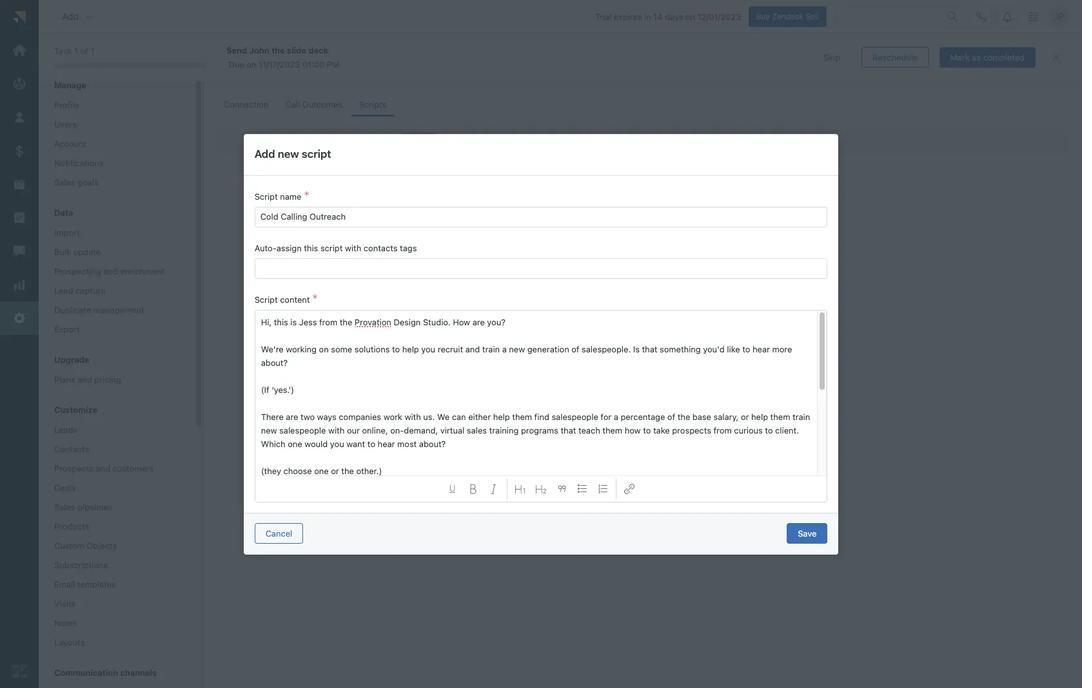 Task type: vqa. For each thing, say whether or not it's contained in the screenshot.
the leftmost Open
no



Task type: locate. For each thing, give the bounding box(es) containing it.
1 vertical spatial about?
[[419, 439, 446, 449]]

add for add new script
[[255, 148, 275, 161]]

prospecting
[[54, 266, 101, 277]]

send
[[226, 45, 247, 55]]

of
[[80, 46, 88, 56], [572, 344, 579, 354], [667, 412, 675, 422]]

the up the prospects in the bottom right of the page
[[678, 412, 690, 422]]

1 vertical spatial train
[[793, 412, 810, 422]]

you left recruit
[[421, 344, 435, 354]]

1 horizontal spatial call
[[285, 99, 300, 110]]

1 vertical spatial new
[[509, 344, 525, 354]]

to down "online,"
[[367, 439, 375, 449]]

2 vertical spatial from
[[714, 425, 732, 436]]

1 horizontal spatial that
[[642, 344, 657, 354]]

export link
[[49, 321, 183, 338]]

that left teach
[[561, 425, 576, 436]]

2 vertical spatial of
[[667, 412, 675, 422]]

1 horizontal spatial contacts
[[364, 243, 398, 253]]

of right the task
[[80, 46, 88, 56]]

are right how
[[472, 317, 485, 327]]

1 horizontal spatial of
[[572, 344, 579, 354]]

communication
[[54, 668, 118, 678]]

pm
[[327, 59, 339, 70]]

asterisk image
[[312, 294, 318, 305]]

add left chevron down "icon"
[[62, 11, 79, 22]]

0 vertical spatial from
[[360, 70, 378, 80]]

you?
[[487, 317, 505, 327]]

and for customers
[[96, 464, 110, 474]]

0 horizontal spatial or
[[331, 466, 339, 476]]

1 vertical spatial hear
[[378, 439, 395, 449]]

1 horizontal spatial 1
[[91, 46, 94, 56]]

are inside there are two ways companies work with us. we can either help them find salespeople for a percentage of the base salary, or help them train new salespeople with our online, on-demand, virtual sales training programs that teach them how to take prospects from curious to client. which one would you want to hear most about?
[[286, 412, 298, 422]]

either
[[468, 412, 491, 422]]

script
[[357, 135, 381, 146], [255, 191, 278, 202], [255, 294, 278, 305]]

contacts down 01:00 at the left
[[293, 70, 326, 80]]

deck
[[308, 45, 328, 55]]

1 horizontal spatial train
[[793, 412, 810, 422]]

a right for
[[614, 412, 618, 422]]

bulk update
[[54, 247, 101, 257]]

new up name
[[278, 148, 299, 161]]

that inside there are two ways companies work with us. we can either help them find salespeople for a percentage of the base salary, or help them train new salespeople with our online, on-demand, virtual sales training programs that teach them how to take prospects from curious to client. which one would you want to hear most about?
[[561, 425, 576, 436]]

1 horizontal spatial add
[[255, 148, 275, 161]]

you inside we're working on some solutions to help you recruit and train a new generation of salespeople. is that something you'd like to hear more about?
[[421, 344, 435, 354]]

0 horizontal spatial salespeople
[[279, 425, 326, 436]]

which
[[261, 439, 285, 449]]

with left tags
[[345, 243, 361, 253]]

them down for
[[603, 425, 622, 436]]

0 horizontal spatial on
[[247, 59, 256, 70]]

2 vertical spatial call
[[339, 135, 354, 146]]

0 horizontal spatial call
[[216, 70, 231, 80]]

script down sample
[[302, 148, 331, 161]]

script for script name
[[255, 191, 278, 202]]

pricing
[[94, 375, 121, 385]]

0 horizontal spatial this
[[274, 317, 288, 327]]

that right is
[[642, 344, 657, 354]]

script down scripts link on the left
[[357, 135, 381, 146]]

train up client.
[[793, 412, 810, 422]]

1 horizontal spatial or
[[741, 412, 749, 422]]

1 vertical spatial on
[[247, 59, 256, 70]]

2 horizontal spatial new
[[509, 344, 525, 354]]

2 horizontal spatial of
[[667, 412, 675, 422]]

sales for sales pipelines
[[54, 502, 75, 513]]

sell.
[[381, 70, 397, 80]]

about
[[424, 70, 446, 80]]

script left name
[[255, 191, 278, 202]]

0 horizontal spatial contacts
[[293, 70, 326, 80]]

email
[[54, 580, 75, 590]]

a inside we're working on some solutions to help you recruit and train a new generation of salespeople. is that something you'd like to hear more about?
[[502, 344, 507, 354]]

you left want
[[330, 439, 344, 449]]

prospecting and enrichment link
[[49, 263, 183, 280]]

contacts left tags
[[364, 243, 398, 253]]

some
[[331, 344, 352, 354]]

and up leads
[[256, 48, 282, 66]]

buy
[[756, 11, 770, 21]]

pipelines
[[77, 502, 112, 513]]

1 horizontal spatial salespeople
[[552, 412, 598, 422]]

duplicate
[[54, 305, 91, 315]]

duplicate management link
[[49, 302, 183, 319]]

none text field containing hi, this is jess from the provation design studio. how are you?
[[261, 316, 812, 641]]

for
[[601, 412, 611, 422]]

1 horizontal spatial on
[[319, 344, 329, 354]]

and down 11/17/2023
[[276, 70, 290, 80]]

1 vertical spatial call
[[285, 99, 300, 110]]

1 vertical spatial sales
[[54, 502, 75, 513]]

1 vertical spatial salespeople
[[279, 425, 326, 436]]

bulk
[[54, 247, 71, 257]]

duplicate management
[[54, 305, 144, 315]]

capture
[[75, 286, 105, 296]]

0 vertical spatial about?
[[261, 358, 288, 368]]

save
[[798, 528, 817, 539]]

1 vertical spatial that
[[561, 425, 576, 436]]

you'd
[[703, 344, 725, 354]]

account link
[[49, 135, 183, 152]]

sales left goals
[[54, 177, 75, 188]]

1 horizontal spatial about?
[[419, 439, 446, 449]]

2 horizontal spatial from
[[714, 425, 732, 436]]

0 vertical spatial a
[[502, 344, 507, 354]]

2 vertical spatial script
[[255, 294, 278, 305]]

a
[[502, 344, 507, 354], [614, 412, 618, 422]]

1 vertical spatial script
[[255, 191, 278, 202]]

recruit
[[438, 344, 463, 354]]

12/01/2023
[[698, 11, 741, 22]]

name
[[280, 191, 301, 202]]

1 horizontal spatial you
[[421, 344, 435, 354]]

on left some
[[319, 344, 329, 354]]

0 vertical spatial or
[[741, 412, 749, 422]]

salespeople up teach
[[552, 412, 598, 422]]

hear inside we're working on some solutions to help you recruit and train a new generation of salespeople. is that something you'd like to hear more about?
[[753, 344, 770, 354]]

(they choose one or the other.)
[[261, 466, 382, 476]]

and right the plans
[[78, 375, 92, 385]]

one right choose
[[314, 466, 329, 476]]

hear left more
[[753, 344, 770, 354]]

products
[[54, 522, 89, 532]]

us.
[[423, 412, 435, 422]]

connection link
[[216, 94, 276, 117]]

sales for sales goals
[[54, 177, 75, 188]]

of right generation
[[572, 344, 579, 354]]

take
[[653, 425, 670, 436]]

of inside there are two ways companies work with us. we can either help them find salespeople for a percentage of the base salary, or help them train new salespeople with our online, on-demand, virtual sales training programs that teach them how to take prospects from curious to client. which one would you want to hear most about?
[[667, 412, 675, 422]]

would
[[305, 439, 328, 449]]

0 horizontal spatial add
[[62, 11, 79, 22]]

1 vertical spatial add
[[255, 148, 275, 161]]

the inside the send john the slide deck due on 11/17/2023 01:00 pm
[[271, 45, 285, 55]]

and right recruit
[[465, 344, 480, 354]]

plans and pricing link
[[49, 371, 183, 388]]

bulk update link
[[49, 244, 183, 261]]

a inside there are two ways companies work with us. we can either help them find salespeople for a percentage of the base salary, or help them train new salespeople with our online, on-demand, virtual sales training programs that teach them how to take prospects from curious to client. which one would you want to hear most about?
[[614, 412, 618, 422]]

call left outcomes
[[285, 99, 300, 110]]

0 vertical spatial new
[[278, 148, 299, 161]]

1 vertical spatial or
[[331, 466, 339, 476]]

call outcomes
[[285, 99, 342, 110]]

the up 11/17/2023
[[271, 45, 285, 55]]

call down due
[[216, 70, 231, 80]]

task
[[54, 46, 72, 56]]

0 vertical spatial contacts
[[293, 70, 326, 80]]

0 vertical spatial you
[[421, 344, 435, 354]]

2 vertical spatial on
[[319, 344, 329, 354]]

more
[[772, 344, 792, 354]]

0 vertical spatial are
[[472, 317, 485, 327]]

2 horizontal spatial help
[[751, 412, 768, 422]]

0 vertical spatial that
[[642, 344, 657, 354]]

profile link
[[49, 97, 183, 114]]

help up curious
[[751, 412, 768, 422]]

script up hi,
[[255, 294, 278, 305]]

'yes.')
[[272, 385, 294, 395]]

profile
[[54, 100, 79, 110]]

None text field
[[261, 316, 812, 641]]

from down salary,
[[714, 425, 732, 436]]

1 vertical spatial from
[[319, 317, 337, 327]]

like
[[727, 344, 740, 354]]

0 vertical spatial of
[[80, 46, 88, 56]]

this left is
[[274, 317, 288, 327]]

0 horizontal spatial about?
[[261, 358, 288, 368]]

help down design
[[402, 344, 419, 354]]

from right jess
[[319, 317, 337, 327]]

0 vertical spatial call
[[216, 70, 231, 80]]

2 vertical spatial new
[[261, 425, 277, 436]]

of up take
[[667, 412, 675, 422]]

slide
[[287, 45, 306, 55]]

0 horizontal spatial you
[[330, 439, 344, 449]]

hear inside there are two ways companies work with us. we can either help them find salespeople for a percentage of the base salary, or help them train new salespeople with our online, on-demand, virtual sales training programs that teach them how to take prospects from curious to client. which one would you want to hear most about?
[[378, 439, 395, 449]]

trial
[[595, 11, 612, 22]]

to
[[392, 344, 400, 354], [742, 344, 750, 354], [643, 425, 651, 436], [765, 425, 773, 436], [367, 439, 375, 449]]

teach
[[578, 425, 600, 436]]

0 horizontal spatial are
[[286, 412, 298, 422]]

bullet list image
[[577, 484, 587, 494]]

2 vertical spatial with
[[328, 425, 345, 436]]

list number image
[[598, 484, 608, 494]]

0 vertical spatial on
[[685, 11, 695, 22]]

your
[[233, 70, 250, 80]]

and down contacts link
[[96, 464, 110, 474]]

train down you?
[[482, 344, 500, 354]]

this right assign
[[304, 243, 318, 253]]

0 horizontal spatial hear
[[378, 439, 395, 449]]

Script name field
[[260, 207, 822, 227]]

calls image
[[976, 11, 987, 22]]

new left generation
[[509, 344, 525, 354]]

1 vertical spatial one
[[314, 466, 329, 476]]

task 1 of 1
[[54, 46, 94, 56]]

you
[[421, 344, 435, 354], [330, 439, 344, 449]]

about? down demand,
[[419, 439, 446, 449]]

and down bulk update link
[[103, 266, 118, 277]]

0 vertical spatial one
[[288, 439, 302, 449]]

(if
[[261, 385, 269, 395]]

add button
[[52, 4, 104, 29]]

call right sample
[[339, 135, 354, 146]]

1 horizontal spatial this
[[304, 243, 318, 253]]

account
[[54, 139, 86, 149]]

0 horizontal spatial one
[[288, 439, 302, 449]]

1 horizontal spatial from
[[360, 70, 378, 80]]

them left find
[[512, 412, 532, 422]]

0 horizontal spatial from
[[319, 317, 337, 327]]

salespeople down two
[[279, 425, 326, 436]]

0 vertical spatial script
[[302, 148, 331, 161]]

1 vertical spatial of
[[572, 344, 579, 354]]

contacts inside voice and text call your leads and contacts directly from sell. learn about
[[293, 70, 326, 80]]

script right assign
[[320, 243, 343, 253]]

in
[[644, 11, 651, 22]]

1 sales from the top
[[54, 177, 75, 188]]

1 vertical spatial a
[[614, 412, 618, 422]]

from inside voice and text call your leads and contacts directly from sell. learn about
[[360, 70, 378, 80]]

on inside the send john the slide deck due on 11/17/2023 01:00 pm
[[247, 59, 256, 70]]

and inside 'link'
[[96, 464, 110, 474]]

on
[[685, 11, 695, 22], [247, 59, 256, 70], [319, 344, 329, 354]]

provation
[[355, 317, 391, 327]]

objects
[[87, 541, 117, 551]]

0 vertical spatial sales
[[54, 177, 75, 188]]

custom objects
[[54, 541, 117, 551]]

communication channels
[[54, 668, 157, 678]]

ways
[[317, 412, 337, 422]]

sales down deals
[[54, 502, 75, 513]]

channels
[[120, 668, 157, 678]]

2 horizontal spatial call
[[339, 135, 354, 146]]

train inside there are two ways companies work with us. we can either help them find salespeople for a percentage of the base salary, or help them train new salespeople with our online, on-demand, virtual sales training programs that teach them how to take prospects from curious to client. which one would you want to hear most about?
[[793, 412, 810, 422]]

0 horizontal spatial that
[[561, 425, 576, 436]]

on right days
[[685, 11, 695, 22]]

save button
[[787, 524, 828, 544]]

users link
[[49, 116, 183, 133]]

with up demand,
[[405, 412, 421, 422]]

quote image
[[557, 484, 567, 494]]

0 horizontal spatial a
[[502, 344, 507, 354]]

1 vertical spatial are
[[286, 412, 298, 422]]

0 vertical spatial this
[[304, 243, 318, 253]]

0 horizontal spatial new
[[261, 425, 277, 436]]

hear down 'on-'
[[378, 439, 395, 449]]

as
[[972, 52, 981, 62]]

1 vertical spatial with
[[405, 412, 421, 422]]

chevron down image
[[84, 11, 94, 22]]

add inside button
[[62, 11, 79, 22]]

or up curious
[[741, 412, 749, 422]]

are left two
[[286, 412, 298, 422]]

on up your
[[247, 59, 256, 70]]

0 horizontal spatial train
[[482, 344, 500, 354]]

deals
[[54, 483, 76, 493]]

new down "there"
[[261, 425, 277, 436]]

lead capture link
[[49, 282, 183, 299]]

0 vertical spatial train
[[482, 344, 500, 354]]

them up client.
[[770, 412, 790, 422]]

lead capture
[[54, 286, 105, 296]]

with down ways
[[328, 425, 345, 436]]

from left sell.
[[360, 70, 378, 80]]

0 horizontal spatial 1
[[74, 46, 78, 56]]

contacts link
[[49, 441, 183, 458]]

other.)
[[356, 466, 382, 476]]

add up script name
[[255, 148, 275, 161]]

and for pricing
[[78, 375, 92, 385]]

2 sales from the top
[[54, 502, 75, 513]]

about? inside there are two ways companies work with us. we can either help them find salespeople for a percentage of the base salary, or help them train new salespeople with our online, on-demand, virtual sales training programs that teach them how to take prospects from curious to client. which one would you want to hear most about?
[[419, 439, 446, 449]]

a down you?
[[502, 344, 507, 354]]

help up the training
[[493, 412, 510, 422]]

zendesk products image
[[1029, 12, 1038, 21]]

1 vertical spatial you
[[330, 439, 344, 449]]

online,
[[362, 425, 388, 436]]

or left the 'other.)'
[[331, 466, 339, 476]]

is
[[633, 344, 640, 354]]

about? down we're
[[261, 358, 288, 368]]

zendesk image
[[11, 664, 28, 680]]

working
[[286, 344, 317, 354]]

None field
[[73, 48, 175, 60], [258, 259, 824, 278], [73, 48, 175, 60], [258, 259, 824, 278]]

and inside we're working on some solutions to help you recruit and train a new generation of salespeople. is that something you'd like to hear more about?
[[465, 344, 480, 354]]

0 vertical spatial hear
[[753, 344, 770, 354]]

visits
[[54, 599, 75, 609]]

that inside we're working on some solutions to help you recruit and train a new generation of salespeople. is that something you'd like to hear more about?
[[642, 344, 657, 354]]

on inside we're working on some solutions to help you recruit and train a new generation of salespeople. is that something you'd like to hear more about?
[[319, 344, 329, 354]]

and
[[256, 48, 282, 66], [276, 70, 290, 80], [103, 266, 118, 277], [465, 344, 480, 354], [78, 375, 92, 385], [96, 464, 110, 474]]

1 horizontal spatial a
[[614, 412, 618, 422]]

assign
[[276, 243, 302, 253]]

0 horizontal spatial help
[[402, 344, 419, 354]]

0 vertical spatial add
[[62, 11, 79, 22]]

one left would
[[288, 439, 302, 449]]

1 horizontal spatial hear
[[753, 344, 770, 354]]



Task type: describe. For each thing, give the bounding box(es) containing it.
and for text
[[256, 48, 282, 66]]

completed
[[983, 52, 1025, 62]]

something
[[660, 344, 701, 354]]

solutions
[[355, 344, 390, 354]]

sales pipelines link
[[49, 499, 183, 516]]

1 horizontal spatial help
[[493, 412, 510, 422]]

deals link
[[49, 480, 183, 497]]

to right solutions
[[392, 344, 400, 354]]

learn
[[400, 70, 422, 80]]

bold image
[[468, 484, 478, 494]]

the inside there are two ways companies work with us. we can either help them find salespeople for a percentage of the base salary, or help them train new salespeople with our online, on-demand, virtual sales training programs that teach them how to take prospects from curious to client. which one would you want to hear most about?
[[678, 412, 690, 422]]

sales goals link
[[49, 174, 183, 191]]

demand,
[[404, 425, 438, 436]]

jp button
[[1049, 6, 1069, 27]]

0 vertical spatial salespeople
[[552, 412, 598, 422]]

templates
[[77, 580, 116, 590]]

call inside voice and text call your leads and contacts directly from sell. learn about
[[216, 70, 231, 80]]

there are two ways companies work with us. we can either help them find salespeople for a percentage of the base salary, or help them train new salespeople with our online, on-demand, virtual sales training programs that teach them how to take prospects from curious to client. which one would you want to hear most about?
[[261, 412, 812, 449]]

1 vertical spatial this
[[274, 317, 288, 327]]

our
[[347, 425, 360, 436]]

new inside there are two ways companies work with us. we can either help them find salespeople for a percentage of the base salary, or help them train new salespeople with our online, on-demand, virtual sales training programs that teach them how to take prospects from curious to client. which one would you want to hear most about?
[[261, 425, 277, 436]]

we're
[[261, 344, 284, 354]]

buy zendesk sell
[[756, 11, 819, 21]]

2 1 from the left
[[91, 46, 94, 56]]

add for add
[[62, 11, 79, 22]]

john
[[249, 45, 269, 55]]

enrichment
[[120, 266, 164, 277]]

update
[[73, 247, 101, 257]]

upgrade
[[54, 355, 89, 365]]

lead
[[54, 286, 73, 296]]

data
[[54, 208, 73, 218]]

script name
[[255, 191, 301, 202]]

to down percentage
[[643, 425, 651, 436]]

the left the 'other.)'
[[341, 466, 354, 476]]

from inside there are two ways companies work with us. we can either help them find salespeople for a percentage of the base salary, or help them train new salespeople with our online, on-demand, virtual sales training programs that teach them how to take prospects from curious to client. which one would you want to hear most about?
[[714, 425, 732, 436]]

auto-assign this script with contacts tags
[[255, 243, 417, 253]]

search image
[[947, 11, 958, 22]]

days
[[665, 11, 683, 22]]

studio.
[[423, 317, 451, 327]]

1 horizontal spatial new
[[278, 148, 299, 161]]

prospects
[[672, 425, 711, 436]]

want
[[346, 439, 365, 449]]

0 horizontal spatial them
[[512, 412, 532, 422]]

generation
[[527, 344, 569, 354]]

trash image
[[445, 137, 452, 145]]

to right like at the right of page
[[742, 344, 750, 354]]

hi,
[[261, 317, 272, 327]]

scripts
[[359, 99, 387, 110]]

leads
[[54, 425, 77, 435]]

customize
[[54, 405, 97, 415]]

script for script content
[[255, 294, 278, 305]]

and for enrichment
[[103, 266, 118, 277]]

layouts link
[[49, 635, 183, 651]]

due
[[229, 59, 244, 70]]

one inside there are two ways companies work with us. we can either help them find salespeople for a percentage of the base salary, or help them train new salespeople with our online, on-demand, virtual sales training programs that teach them how to take prospects from curious to client. which one would you want to hear most about?
[[288, 439, 302, 449]]

can
[[452, 412, 466, 422]]

virtual
[[440, 425, 465, 436]]

1 horizontal spatial them
[[603, 425, 622, 436]]

heading1 image
[[515, 484, 526, 494]]

prospects and customers link
[[49, 460, 183, 477]]

edit button
[[402, 133, 437, 149]]

you inside there are two ways companies work with us. we can either help them find salespeople for a percentage of the base salary, or help them train new salespeople with our online, on-demand, virtual sales training programs that teach them how to take prospects from curious to client. which one would you want to hear most about?
[[330, 439, 344, 449]]

email templates
[[54, 580, 116, 590]]

mark as completed
[[950, 52, 1025, 62]]

link image
[[624, 484, 635, 494]]

notes
[[54, 618, 77, 629]]

underline image
[[449, 485, 457, 493]]

sales goals
[[54, 177, 98, 188]]

bell image
[[1002, 11, 1012, 22]]

1 vertical spatial contacts
[[364, 243, 398, 253]]

italic image
[[489, 484, 499, 494]]

outcomes
[[302, 99, 342, 110]]

on-
[[390, 425, 404, 436]]

help inside we're working on some solutions to help you recruit and train a new generation of salespeople. is that something you'd like to hear more about?
[[402, 344, 419, 354]]

sales pipelines
[[54, 502, 112, 513]]

or inside there are two ways companies work with us. we can either help them find salespeople for a percentage of the base salary, or help them train new salespeople with our online, on-demand, virtual sales training programs that teach them how to take prospects from curious to client. which one would you want to hear most about?
[[741, 412, 749, 422]]

reschedule button
[[862, 47, 929, 68]]

programs
[[521, 425, 558, 436]]

content
[[280, 294, 310, 305]]

the left the provation
[[340, 317, 352, 327]]

leads
[[253, 70, 273, 80]]

visits link
[[49, 596, 183, 613]]

of inside we're working on some solutions to help you recruit and train a new generation of salespeople. is that something you'd like to hear more about?
[[572, 344, 579, 354]]

0 vertical spatial with
[[345, 243, 361, 253]]

sales
[[467, 425, 487, 436]]

directly
[[329, 70, 358, 80]]

1 vertical spatial script
[[320, 243, 343, 253]]

trial expires in 14 days on 12/01/2023
[[595, 11, 741, 22]]

connection
[[224, 99, 269, 110]]

14
[[653, 11, 663, 22]]

about? inside we're working on some solutions to help you recruit and train a new generation of salespeople. is that something you'd like to hear more about?
[[261, 358, 288, 368]]

reschedule
[[873, 52, 918, 62]]

script content
[[255, 294, 310, 305]]

2 horizontal spatial them
[[770, 412, 790, 422]]

new inside we're working on some solutions to help you recruit and train a new generation of salespeople. is that something you'd like to hear more about?
[[509, 344, 525, 354]]

design
[[394, 317, 421, 327]]

0 vertical spatial script
[[357, 135, 381, 146]]

training
[[489, 425, 519, 436]]

prospects and customers
[[54, 464, 154, 474]]

plans and pricing
[[54, 375, 121, 385]]

0 horizontal spatial of
[[80, 46, 88, 56]]

salespeople.
[[582, 344, 631, 354]]

train inside we're working on some solutions to help you recruit and train a new generation of salespeople. is that something you'd like to hear more about?
[[482, 344, 500, 354]]

call inside call outcomes link
[[285, 99, 300, 110]]

voice
[[216, 48, 253, 66]]

percentage
[[621, 412, 665, 422]]

edit
[[413, 137, 426, 145]]

custom objects link
[[49, 538, 183, 555]]

manage
[[54, 80, 86, 90]]

to left client.
[[765, 425, 773, 436]]

there
[[261, 412, 284, 422]]

scripts link
[[351, 94, 394, 117]]

1 horizontal spatial one
[[314, 466, 329, 476]]

mark
[[950, 52, 970, 62]]

buy zendesk sell button
[[748, 6, 827, 27]]

heading2 image
[[536, 484, 546, 494]]

add new script
[[255, 148, 331, 161]]

expires
[[614, 11, 642, 22]]

2 horizontal spatial on
[[685, 11, 695, 22]]

(they
[[261, 466, 281, 476]]

custom
[[54, 541, 84, 551]]

cancel image
[[1051, 52, 1061, 63]]

1 horizontal spatial are
[[472, 317, 485, 327]]

client.
[[775, 425, 799, 436]]

users
[[54, 119, 77, 130]]

two
[[301, 412, 315, 422]]

cancel button
[[255, 524, 303, 544]]

asterisk image
[[304, 191, 309, 202]]

zendesk
[[772, 11, 804, 21]]

1 1 from the left
[[74, 46, 78, 56]]

import
[[54, 228, 80, 238]]



